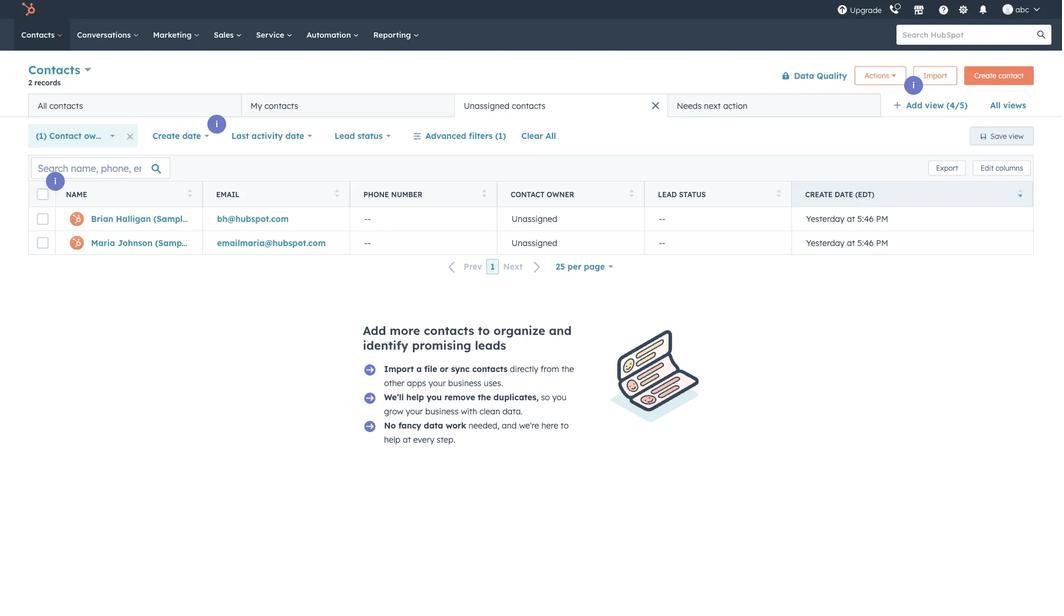 Task type: vqa. For each thing, say whether or not it's contained in the screenshot.


Task type: locate. For each thing, give the bounding box(es) containing it.
actions
[[865, 71, 890, 80]]

1 vertical spatial the
[[478, 392, 491, 403]]

(sample for halligan
[[153, 214, 188, 224]]

i button left name
[[46, 172, 65, 191]]

1 vertical spatial contact)
[[192, 238, 227, 248]]

1 horizontal spatial press to sort. image
[[482, 189, 487, 198]]

2 pm from the top
[[876, 238, 889, 248]]

pm
[[876, 214, 889, 224], [876, 238, 889, 248]]

0 vertical spatial yesterday
[[806, 214, 845, 224]]

2 records
[[28, 78, 61, 87]]

1 horizontal spatial date
[[286, 131, 304, 141]]

(1) down the "all contacts"
[[36, 131, 47, 141]]

contacts inside add more contacts to organize and identify promising leads
[[424, 324, 474, 338]]

bh@hubspot.com button
[[203, 207, 350, 231]]

0 vertical spatial business
[[448, 378, 482, 389]]

all
[[991, 100, 1001, 110], [38, 100, 47, 111], [546, 131, 556, 141]]

unassigned up filters
[[464, 100, 510, 111]]

0 horizontal spatial help
[[384, 435, 401, 445]]

1 5:46 from the top
[[858, 214, 874, 224]]

(sample for johnson
[[155, 238, 189, 248]]

2 yesterday from the top
[[806, 238, 845, 248]]

help down the no
[[384, 435, 401, 445]]

view
[[925, 100, 944, 110], [1009, 132, 1024, 141]]

so
[[541, 392, 550, 403]]

1 horizontal spatial import
[[924, 71, 948, 80]]

i button left last
[[207, 115, 226, 134]]

0 vertical spatial unassigned
[[464, 100, 510, 111]]

1 vertical spatial i
[[216, 119, 218, 129]]

view right save
[[1009, 132, 1024, 141]]

import
[[924, 71, 948, 80], [384, 364, 414, 374]]

contact
[[49, 131, 82, 141], [511, 190, 545, 199]]

your inside so you grow your business with clean data.
[[406, 407, 423, 417]]

1 horizontal spatial you
[[552, 392, 567, 403]]

unassigned contacts button
[[455, 94, 668, 117]]

2 vertical spatial create
[[806, 190, 833, 199]]

1 press to sort. image from the left
[[188, 189, 192, 198]]

next button
[[499, 259, 548, 275]]

all right clear
[[546, 131, 556, 141]]

1 vertical spatial pm
[[876, 238, 889, 248]]

the inside directly from the other apps your business uses.
[[562, 364, 574, 374]]

import inside import button
[[924, 71, 948, 80]]

2 horizontal spatial all
[[991, 100, 1001, 110]]

conversations
[[77, 30, 133, 39]]

preview
[[196, 246, 222, 255]]

press to sort. image left "lead status"
[[630, 189, 634, 198]]

1 yesterday at 5:46 pm from the top
[[806, 214, 889, 224]]

2 vertical spatial i button
[[46, 172, 65, 191]]

calling icon image
[[889, 5, 900, 15]]

1 vertical spatial business
[[425, 407, 459, 417]]

reporting
[[373, 30, 413, 39]]

to left organize
[[478, 324, 490, 338]]

add
[[907, 100, 923, 110], [363, 324, 386, 338]]

0 vertical spatial your
[[429, 378, 446, 389]]

create for create contact
[[975, 71, 997, 80]]

unassigned button down "contact owner" on the top
[[497, 207, 645, 231]]

(1) inside popup button
[[36, 131, 47, 141]]

at for bh@hubspot.com
[[847, 214, 855, 224]]

press to sort. image
[[335, 189, 339, 198], [777, 189, 781, 198]]

contact)
[[190, 214, 226, 224], [192, 238, 227, 248]]

(1) contact owner button
[[28, 124, 122, 148]]

(sample down brian halligan (sample contact) link
[[155, 238, 189, 248]]

and inside needed, and we're here to help at every step.
[[502, 421, 517, 431]]

your down the file
[[429, 378, 446, 389]]

press to sort. element for lead status
[[777, 189, 781, 199]]

abc
[[1016, 4, 1029, 14]]

0 vertical spatial create
[[975, 71, 997, 80]]

1 horizontal spatial to
[[561, 421, 569, 431]]

marketplaces image
[[914, 5, 925, 16]]

0 vertical spatial help
[[406, 392, 424, 403]]

1 horizontal spatial all
[[546, 131, 556, 141]]

yesterday for emailmaria@hubspot.com
[[806, 238, 845, 248]]

contacts
[[49, 100, 83, 111], [265, 100, 298, 111], [512, 100, 546, 111], [424, 324, 474, 338], [472, 364, 508, 374]]

unassigned button
[[497, 207, 645, 231], [497, 231, 645, 255]]

1 press to sort. element from the left
[[188, 189, 192, 199]]

0 horizontal spatial i
[[54, 176, 57, 187]]

all inside button
[[38, 100, 47, 111]]

edit columns
[[981, 164, 1024, 173]]

last activity date
[[232, 131, 304, 141]]

my
[[251, 100, 262, 111]]

descending sort. press to sort ascending. image
[[1019, 189, 1023, 198]]

3 press to sort. image from the left
[[630, 189, 634, 198]]

save view button
[[970, 127, 1034, 146]]

press to sort. image for contact owner
[[630, 189, 634, 198]]

contact down clear
[[511, 190, 545, 199]]

search image
[[1038, 31, 1046, 39]]

1 horizontal spatial add
[[907, 100, 923, 110]]

0 horizontal spatial add
[[363, 324, 386, 338]]

from
[[541, 364, 559, 374]]

next
[[503, 262, 523, 272]]

0 vertical spatial i
[[913, 80, 915, 90]]

0 horizontal spatial your
[[406, 407, 423, 417]]

3 press to sort. element from the left
[[482, 189, 487, 199]]

contact down the "all contacts"
[[49, 131, 82, 141]]

contacts up 'uses.'
[[472, 364, 508, 374]]

2 vertical spatial unassigned
[[512, 238, 558, 248]]

automation
[[307, 30, 353, 39]]

0 vertical spatial contact)
[[190, 214, 226, 224]]

help
[[406, 392, 424, 403], [384, 435, 401, 445]]

1 unassigned button from the top
[[497, 207, 645, 231]]

add left more
[[363, 324, 386, 338]]

owner inside (1) contact owner popup button
[[84, 131, 110, 141]]

unassigned down "contact owner" on the top
[[512, 214, 558, 224]]

press to sort. element
[[188, 189, 192, 199], [335, 189, 339, 199], [482, 189, 487, 199], [630, 189, 634, 199], [777, 189, 781, 199]]

contacts down hubspot 'link' on the top of the page
[[21, 30, 57, 39]]

0 horizontal spatial (1)
[[36, 131, 47, 141]]

import button
[[914, 66, 958, 85]]

contacts up import a file or sync contacts
[[424, 324, 474, 338]]

to right here
[[561, 421, 569, 431]]

1 horizontal spatial view
[[1009, 132, 1024, 141]]

date right the activity
[[286, 131, 304, 141]]

help button
[[934, 0, 954, 19]]

lead inside popup button
[[335, 131, 355, 141]]

work
[[446, 421, 466, 431]]

--
[[364, 214, 371, 224], [659, 214, 666, 224], [364, 238, 371, 248], [659, 238, 666, 248]]

the up clean
[[478, 392, 491, 403]]

1 horizontal spatial owner
[[547, 190, 575, 199]]

0 vertical spatial to
[[478, 324, 490, 338]]

date left last
[[182, 131, 201, 141]]

import up add view (4/5)
[[924, 71, 948, 80]]

add inside add more contacts to organize and identify promising leads
[[363, 324, 386, 338]]

1 vertical spatial add
[[363, 324, 386, 338]]

all inside 'button'
[[546, 131, 556, 141]]

a
[[417, 364, 422, 374]]

all left views
[[991, 100, 1001, 110]]

2 horizontal spatial i button
[[905, 76, 923, 95]]

1 horizontal spatial i button
[[207, 115, 226, 134]]

press to sort. image left email
[[188, 189, 192, 198]]

view inside "popup button"
[[925, 100, 944, 110]]

0 horizontal spatial date
[[182, 131, 201, 141]]

gary orlando image
[[1003, 4, 1014, 15]]

view inside button
[[1009, 132, 1024, 141]]

0 horizontal spatial lead
[[335, 131, 355, 141]]

phone
[[364, 190, 389, 199]]

1 vertical spatial unassigned
[[512, 214, 558, 224]]

to inside add more contacts to organize and identify promising leads
[[478, 324, 490, 338]]

unassigned button up per
[[497, 231, 645, 255]]

maria
[[91, 238, 115, 248]]

press to sort. image
[[188, 189, 192, 198], [482, 189, 487, 198], [630, 189, 634, 198]]

import up 'other'
[[384, 364, 414, 374]]

0 horizontal spatial to
[[478, 324, 490, 338]]

0 vertical spatial the
[[562, 364, 574, 374]]

no fancy data work
[[384, 421, 466, 431]]

0 horizontal spatial view
[[925, 100, 944, 110]]

0 vertical spatial 5:46
[[858, 214, 874, 224]]

0 horizontal spatial import
[[384, 364, 414, 374]]

1 vertical spatial 5:46
[[858, 238, 874, 248]]

needs next action button
[[668, 94, 881, 117]]

1 horizontal spatial contact
[[511, 190, 545, 199]]

business up data
[[425, 407, 459, 417]]

at inside needed, and we're here to help at every step.
[[403, 435, 411, 445]]

contacts right my
[[265, 100, 298, 111]]

4 press to sort. element from the left
[[630, 189, 634, 199]]

-
[[364, 214, 368, 224], [368, 214, 371, 224], [659, 214, 662, 224], [662, 214, 666, 224], [364, 238, 368, 248], [368, 238, 371, 248], [659, 238, 662, 248], [662, 238, 666, 248]]

0 vertical spatial yesterday at 5:46 pm
[[806, 214, 889, 224]]

1 pm from the top
[[876, 214, 889, 224]]

2 date from the left
[[286, 131, 304, 141]]

file
[[424, 364, 437, 374]]

view for add
[[925, 100, 944, 110]]

1 vertical spatial lead
[[658, 190, 677, 199]]

contacts for all contacts
[[49, 100, 83, 111]]

advanced filters (1) button
[[406, 124, 514, 148]]

1 vertical spatial yesterday
[[806, 238, 845, 248]]

contact inside popup button
[[49, 131, 82, 141]]

business up we'll help you remove the duplicates,
[[448, 378, 482, 389]]

at for emailmaria@hubspot.com
[[847, 238, 855, 248]]

business
[[448, 378, 482, 389], [425, 407, 459, 417]]

Search name, phone, email addresses, or company search field
[[31, 158, 170, 179]]

import for import a file or sync contacts
[[384, 364, 414, 374]]

contacts down records
[[49, 100, 83, 111]]

0 horizontal spatial all
[[38, 100, 47, 111]]

add inside add view (4/5) "popup button"
[[907, 100, 923, 110]]

1 horizontal spatial (1)
[[495, 131, 506, 141]]

contacts for unassigned contacts
[[512, 100, 546, 111]]

1 vertical spatial i button
[[207, 115, 226, 134]]

create
[[975, 71, 997, 80], [152, 131, 180, 141], [806, 190, 833, 199]]

all for all views
[[991, 100, 1001, 110]]

2 press to sort. image from the left
[[777, 189, 781, 198]]

1 horizontal spatial and
[[549, 324, 572, 338]]

2 vertical spatial at
[[403, 435, 411, 445]]

0 vertical spatial import
[[924, 71, 948, 80]]

contact) down the bh@hubspot.com link at the top left of the page
[[192, 238, 227, 248]]

0 vertical spatial view
[[925, 100, 944, 110]]

1 vertical spatial your
[[406, 407, 423, 417]]

2 vertical spatial i
[[54, 176, 57, 187]]

1 vertical spatial view
[[1009, 132, 1024, 141]]

i button up add view (4/5)
[[905, 76, 923, 95]]

0 vertical spatial pm
[[876, 214, 889, 224]]

unassigned up next button
[[512, 238, 558, 248]]

0 vertical spatial add
[[907, 100, 923, 110]]

1 press to sort. image from the left
[[335, 189, 339, 198]]

2 (1) from the left
[[495, 131, 506, 141]]

1 vertical spatial (sample
[[155, 238, 189, 248]]

clear
[[522, 131, 543, 141]]

view left (4/5)
[[925, 100, 944, 110]]

maria johnson (sample contact) link
[[91, 238, 227, 248]]

25 per page
[[556, 262, 605, 272]]

add down import button
[[907, 100, 923, 110]]

(1) inside button
[[495, 131, 506, 141]]

lead
[[335, 131, 355, 141], [658, 190, 677, 199]]

i button
[[905, 76, 923, 95], [207, 115, 226, 134], [46, 172, 65, 191]]

the right the from on the right bottom of the page
[[562, 364, 574, 374]]

create contact
[[975, 71, 1024, 80]]

Search HubSpot search field
[[897, 25, 1041, 45]]

1 horizontal spatial lead
[[658, 190, 677, 199]]

actions button
[[855, 66, 907, 85]]

you left the 'remove'
[[427, 392, 442, 403]]

press to sort. image down filters
[[482, 189, 487, 198]]

fancy
[[399, 421, 422, 431]]

2 press to sort. image from the left
[[482, 189, 487, 198]]

1 yesterday from the top
[[806, 214, 845, 224]]

uses.
[[484, 378, 503, 389]]

marketplaces button
[[907, 0, 932, 19]]

2 unassigned button from the top
[[497, 231, 645, 255]]

date
[[835, 190, 854, 199]]

date inside create date popup button
[[182, 131, 201, 141]]

1 horizontal spatial press to sort. image
[[777, 189, 781, 198]]

add more contacts to organize and identify promising leads
[[363, 324, 572, 353]]

1 vertical spatial to
[[561, 421, 569, 431]]

2 press to sort. element from the left
[[335, 189, 339, 199]]

0 horizontal spatial press to sort. image
[[188, 189, 192, 198]]

1 vertical spatial contacts
[[28, 62, 80, 77]]

1 vertical spatial contact
[[511, 190, 545, 199]]

help down apps
[[406, 392, 424, 403]]

(1) right filters
[[495, 131, 506, 141]]

marketing link
[[146, 19, 207, 51]]

and down data.
[[502, 421, 517, 431]]

0 vertical spatial and
[[549, 324, 572, 338]]

lead for lead status
[[658, 190, 677, 199]]

columns
[[996, 164, 1024, 173]]

create left date
[[806, 190, 833, 199]]

clear all button
[[514, 124, 564, 148]]

1 horizontal spatial create
[[806, 190, 833, 199]]

press to sort. image for email
[[335, 189, 339, 198]]

1 horizontal spatial i
[[216, 119, 218, 129]]

0 vertical spatial owner
[[84, 131, 110, 141]]

press to sort. image for phone number
[[482, 189, 487, 198]]

contacts down the contacts banner
[[512, 100, 546, 111]]

2 5:46 from the top
[[858, 238, 874, 248]]

1 (1) from the left
[[36, 131, 47, 141]]

create inside create date popup button
[[152, 131, 180, 141]]

all contacts
[[38, 100, 83, 111]]

create left contact on the right top
[[975, 71, 997, 80]]

add view (4/5)
[[907, 100, 968, 110]]

0 vertical spatial (sample
[[153, 214, 188, 224]]

0 horizontal spatial press to sort. image
[[335, 189, 339, 198]]

1 vertical spatial import
[[384, 364, 414, 374]]

edit columns button
[[973, 161, 1031, 176]]

duplicates,
[[494, 392, 539, 403]]

(edt)
[[856, 190, 875, 199]]

0 horizontal spatial i button
[[46, 172, 65, 191]]

2 yesterday at 5:46 pm from the top
[[806, 238, 889, 248]]

and up the from on the right bottom of the page
[[549, 324, 572, 338]]

2 horizontal spatial press to sort. image
[[630, 189, 634, 198]]

create down all contacts button
[[152, 131, 180, 141]]

menu
[[836, 0, 1048, 19]]

last activity date button
[[224, 124, 320, 148]]

0 horizontal spatial contact
[[49, 131, 82, 141]]

0 vertical spatial at
[[847, 214, 855, 224]]

pm for bh@hubspot.com
[[876, 214, 889, 224]]

0 vertical spatial contact
[[49, 131, 82, 141]]

you right so
[[552, 392, 567, 403]]

create for create date
[[152, 131, 180, 141]]

your up fancy
[[406, 407, 423, 417]]

pagination navigation
[[442, 259, 548, 275]]

0 vertical spatial lead
[[335, 131, 355, 141]]

add for add view (4/5)
[[907, 100, 923, 110]]

import for import
[[924, 71, 948, 80]]

create inside create contact button
[[975, 71, 997, 80]]

1 horizontal spatial your
[[429, 378, 446, 389]]

1 vertical spatial yesterday at 5:46 pm
[[806, 238, 889, 248]]

press to sort. element for email
[[335, 189, 339, 199]]

clean
[[480, 407, 500, 417]]

your
[[429, 378, 446, 389], [406, 407, 423, 417]]

0 horizontal spatial owner
[[84, 131, 110, 141]]

0 vertical spatial i button
[[905, 76, 923, 95]]

all down the 2 records
[[38, 100, 47, 111]]

2 horizontal spatial create
[[975, 71, 997, 80]]

1 date from the left
[[182, 131, 201, 141]]

0 horizontal spatial the
[[478, 392, 491, 403]]

(sample up the maria johnson (sample contact) link
[[153, 214, 188, 224]]

1 vertical spatial create
[[152, 131, 180, 141]]

1 vertical spatial and
[[502, 421, 517, 431]]

press to sort. image for lead status
[[777, 189, 781, 198]]

leads
[[475, 338, 506, 353]]

2 you from the left
[[552, 392, 567, 403]]

name
[[66, 190, 87, 199]]

settings link
[[956, 3, 971, 16]]

0 horizontal spatial you
[[427, 392, 442, 403]]

0 horizontal spatial create
[[152, 131, 180, 141]]

1 horizontal spatial the
[[562, 364, 574, 374]]

5 press to sort. element from the left
[[777, 189, 781, 199]]

contacts up records
[[28, 62, 80, 77]]

0 horizontal spatial and
[[502, 421, 517, 431]]

grow
[[384, 407, 404, 417]]

1 vertical spatial help
[[384, 435, 401, 445]]

notifications image
[[978, 5, 989, 16]]

at
[[847, 214, 855, 224], [847, 238, 855, 248], [403, 435, 411, 445]]

contact) up the "preview"
[[190, 214, 226, 224]]

1 vertical spatial at
[[847, 238, 855, 248]]

other
[[384, 378, 405, 389]]



Task type: describe. For each thing, give the bounding box(es) containing it.
sales link
[[207, 19, 249, 51]]

activity
[[252, 131, 283, 141]]

automation link
[[300, 19, 366, 51]]

all contacts button
[[28, 94, 242, 117]]

create for create date (edt)
[[806, 190, 833, 199]]

all views link
[[983, 94, 1034, 117]]

page
[[584, 262, 605, 272]]

directly
[[510, 364, 539, 374]]

help image
[[939, 5, 949, 16]]

contact) for brian halligan (sample contact)
[[190, 214, 226, 224]]

2 horizontal spatial i
[[913, 80, 915, 90]]

lead status button
[[327, 124, 399, 148]]

prev button
[[442, 259, 487, 275]]

lead status
[[658, 190, 706, 199]]

more
[[390, 324, 420, 338]]

save
[[991, 132, 1007, 141]]

phone number
[[364, 190, 423, 199]]

reporting link
[[366, 19, 426, 51]]

we'll help you remove the duplicates,
[[384, 392, 539, 403]]

johnson
[[118, 238, 153, 248]]

upgrade image
[[837, 5, 848, 16]]

promising
[[412, 338, 471, 353]]

service link
[[249, 19, 300, 51]]

2
[[28, 78, 32, 87]]

you inside so you grow your business with clean data.
[[552, 392, 567, 403]]

number
[[391, 190, 423, 199]]

pm for emailmaria@hubspot.com
[[876, 238, 889, 248]]

descending sort. press to sort ascending. element
[[1019, 189, 1023, 199]]

contact) for maria johnson (sample contact)
[[192, 238, 227, 248]]

5:46 for emailmaria@hubspot.com
[[858, 238, 874, 248]]

views
[[1004, 100, 1027, 110]]

search button
[[1032, 25, 1052, 45]]

every
[[413, 435, 435, 445]]

create date
[[152, 131, 201, 141]]

unassigned inside unassigned contacts button
[[464, 100, 510, 111]]

1
[[491, 262, 495, 272]]

contact
[[999, 71, 1024, 80]]

contacts for my contacts
[[265, 100, 298, 111]]

yesterday for bh@hubspot.com
[[806, 214, 845, 224]]

1 you from the left
[[427, 392, 442, 403]]

help inside needed, and we're here to help at every step.
[[384, 435, 401, 445]]

contacts inside popup button
[[28, 62, 80, 77]]

business inside so you grow your business with clean data.
[[425, 407, 459, 417]]

0 vertical spatial contacts
[[21, 30, 57, 39]]

advanced
[[426, 131, 467, 141]]

1 horizontal spatial help
[[406, 392, 424, 403]]

unassigned contacts
[[464, 100, 546, 111]]

service
[[256, 30, 287, 39]]

add view (4/5) button
[[886, 94, 983, 117]]

contact owner
[[511, 190, 575, 199]]

unassigned button for emailmaria@hubspot.com
[[497, 231, 645, 255]]

preview button
[[188, 243, 229, 258]]

hubspot image
[[21, 2, 35, 17]]

brian halligan (sample contact) link
[[91, 214, 226, 224]]

contacts banner
[[28, 60, 1034, 94]]

last
[[232, 131, 249, 141]]

press to sort. element for phone number
[[482, 189, 487, 199]]

needs next action
[[677, 100, 748, 111]]

yesterday at 5:46 pm for emailmaria@hubspot.com
[[806, 238, 889, 248]]

apps
[[407, 378, 426, 389]]

your inside directly from the other apps your business uses.
[[429, 378, 446, 389]]

date inside last activity date popup button
[[286, 131, 304, 141]]

and inside add more contacts to organize and identify promising leads
[[549, 324, 572, 338]]

calling icon button
[[885, 2, 905, 17]]

maria johnson (sample contact)
[[91, 238, 227, 248]]

unassigned button for bh@hubspot.com
[[497, 207, 645, 231]]

next
[[704, 100, 721, 111]]

marketing
[[153, 30, 194, 39]]

5:46 for bh@hubspot.com
[[858, 214, 874, 224]]

1 button
[[487, 259, 499, 275]]

action
[[723, 100, 748, 111]]

to inside needed, and we're here to help at every step.
[[561, 421, 569, 431]]

press to sort. element for contact owner
[[630, 189, 634, 199]]

contacts button
[[28, 61, 91, 78]]

settings image
[[959, 5, 969, 16]]

lead for lead status
[[335, 131, 355, 141]]

menu containing abc
[[836, 0, 1048, 19]]

export
[[936, 164, 959, 173]]

yesterday at 5:46 pm for bh@hubspot.com
[[806, 214, 889, 224]]

create contact button
[[965, 66, 1034, 85]]

view for save
[[1009, 132, 1024, 141]]

1 vertical spatial owner
[[547, 190, 575, 199]]

we're
[[519, 421, 539, 431]]

(1) contact owner
[[36, 131, 110, 141]]

add for add more contacts to organize and identify promising leads
[[363, 324, 386, 338]]

upgrade
[[850, 5, 882, 15]]

step.
[[437, 435, 455, 445]]

notifications button
[[974, 0, 994, 19]]

quality
[[817, 70, 847, 81]]

status
[[358, 131, 383, 141]]

no
[[384, 421, 396, 431]]

organize
[[494, 324, 546, 338]]

all views
[[991, 100, 1027, 110]]

contacts link
[[14, 19, 70, 51]]

unassigned for bh@hubspot.com
[[512, 214, 558, 224]]

so you grow your business with clean data.
[[384, 392, 567, 417]]

data quality button
[[774, 64, 848, 88]]

data quality
[[794, 70, 847, 81]]

export button
[[929, 161, 966, 176]]

data.
[[503, 407, 523, 417]]

business inside directly from the other apps your business uses.
[[448, 378, 482, 389]]

all for all contacts
[[38, 100, 47, 111]]

needs
[[677, 100, 702, 111]]

unassigned for emailmaria@hubspot.com
[[512, 238, 558, 248]]

clear all
[[522, 131, 556, 141]]

prev
[[464, 262, 482, 272]]

sync
[[451, 364, 470, 374]]

hubspot link
[[14, 2, 44, 17]]

bh@hubspot.com link
[[217, 214, 289, 224]]

filters
[[469, 131, 493, 141]]

or
[[440, 364, 449, 374]]

advanced filters (1)
[[426, 131, 506, 141]]

create date button
[[145, 124, 217, 148]]

remove
[[445, 392, 475, 403]]

status
[[679, 190, 706, 199]]

with
[[461, 407, 477, 417]]

emailmaria@hubspot.com button
[[203, 231, 350, 255]]

emailmaria@hubspot.com
[[217, 238, 326, 248]]



